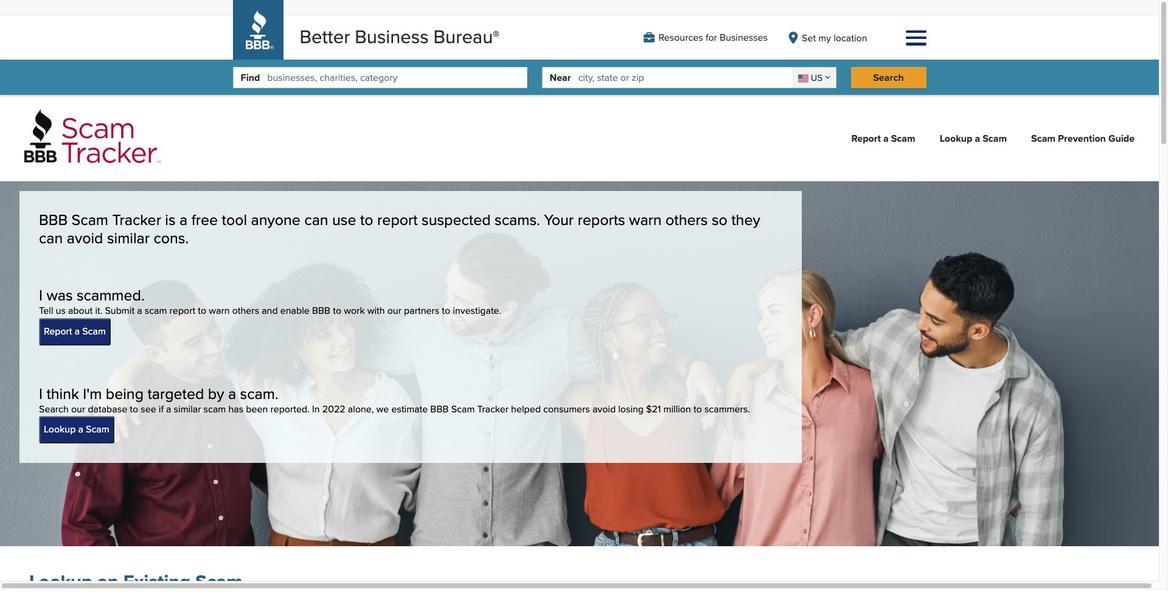 Task type: vqa. For each thing, say whether or not it's contained in the screenshot.
we
yes



Task type: describe. For each thing, give the bounding box(es) containing it.
if
[[159, 402, 164, 416]]

submit
[[105, 304, 135, 318]]

they
[[732, 209, 761, 231]]

our inside i was scammed. tell us about it. submit a scam report to warn others and enable bbb to work with our partners to investigate.
[[388, 304, 402, 318]]

cons.
[[154, 227, 189, 249]]

search inside i think i'm being targeted by a scam. search our database to see if a similar scam has been reported. in 2022 alone, we estimate bbb scam tracker helped consumers avoid losing $21 million to scammers.
[[39, 402, 69, 416]]

find
[[241, 70, 260, 84]]

report inside button
[[44, 325, 72, 339]]

business
[[355, 23, 429, 50]]

search inside search button
[[874, 71, 905, 85]]

i was scammed. tell us about it. submit a scam report to warn others and enable bbb to work with our partners to investigate.
[[39, 285, 502, 318]]

2022
[[323, 402, 346, 416]]

scam prevention guide
[[1032, 131, 1136, 145]]

database
[[88, 402, 127, 416]]

tracker inside "bbb scam tracker is a free tool anyone can use to report suspected scams. your reports warn others so they can avoid similar cons."
[[112, 209, 161, 231]]

and
[[262, 304, 278, 318]]

your
[[544, 209, 574, 231]]

tracker inside i think i'm being targeted by a scam. search our database to see if a similar scam has been reported. in 2022 alone, we estimate bbb scam tracker helped consumers avoid losing $21 million to scammers.
[[478, 402, 509, 416]]

avoid inside "bbb scam tracker is a free tool anyone can use to report suspected scams. your reports warn others so they can avoid similar cons."
[[67, 227, 103, 249]]

us
[[56, 304, 66, 318]]

enable
[[281, 304, 310, 318]]

a inside button
[[78, 423, 83, 437]]

consumers
[[544, 402, 590, 416]]

businesses
[[720, 30, 768, 45]]

similar inside i think i'm being targeted by a scam. search our database to see if a similar scam has been reported. in 2022 alone, we estimate bbb scam tracker helped consumers avoid losing $21 million to scammers.
[[174, 402, 201, 416]]

reports
[[578, 209, 626, 231]]

a inside i was scammed. tell us about it. submit a scam report to warn others and enable bbb to work with our partners to investigate.
[[137, 304, 142, 318]]

others inside "bbb scam tracker is a free tool anyone can use to report suspected scams. your reports warn others so they can avoid similar cons."
[[666, 209, 708, 231]]

use
[[332, 209, 357, 231]]

was
[[47, 285, 73, 306]]

tool
[[222, 209, 247, 231]]

bbb scam tracker image
[[24, 110, 161, 163]]

tell
[[39, 304, 53, 318]]

lookup inside button
[[44, 423, 76, 437]]

resources for businesses link
[[644, 30, 768, 45]]

suspected
[[422, 209, 491, 231]]

®
[[493, 25, 500, 45]]

scam inside i think i'm being targeted by a scam. search our database to see if a similar scam has been reported. in 2022 alone, we estimate bbb scam tracker helped consumers avoid losing $21 million to scammers.
[[204, 402, 226, 416]]

to inside "bbb scam tracker is a free tool anyone can use to report suspected scams. your reports warn others so they can avoid similar cons."
[[360, 209, 374, 231]]

estimate
[[392, 402, 428, 416]]

it.
[[95, 304, 103, 318]]

is
[[165, 209, 176, 231]]

US field
[[793, 68, 836, 88]]

investigate.
[[453, 304, 502, 318]]

anyone
[[251, 209, 301, 231]]

near
[[550, 70, 571, 84]]

think
[[47, 383, 79, 405]]

bbb inside i was scammed. tell us about it. submit a scam report to warn others and enable bbb to work with our partners to investigate.
[[312, 304, 331, 318]]

0 horizontal spatial can
[[39, 227, 63, 249]]

lookup a scam inside 'link'
[[940, 131, 1008, 145]]

better business bureau ®
[[300, 23, 500, 50]]

report inside i was scammed. tell us about it. submit a scam report to warn others and enable bbb to work with our partners to investigate.
[[170, 304, 196, 318]]

scam inside "bbb scam tracker is a free tool anyone can use to report suspected scams. your reports warn others so they can avoid similar cons."
[[72, 209, 108, 231]]

been
[[246, 402, 268, 416]]

i'm
[[83, 383, 102, 405]]

scam inside button
[[86, 423, 109, 437]]

helped
[[511, 402, 541, 416]]

report a scam link
[[842, 122, 926, 155]]

being
[[106, 383, 144, 405]]

has
[[229, 402, 244, 416]]

warn inside i was scammed. tell us about it. submit a scam report to warn others and enable bbb to work with our partners to investigate.
[[209, 304, 230, 318]]

so
[[712, 209, 728, 231]]

with
[[368, 304, 385, 318]]

losing
[[619, 402, 644, 416]]

scam inside button
[[82, 325, 106, 339]]

search button
[[851, 67, 927, 89]]

work
[[344, 304, 365, 318]]



Task type: locate. For each thing, give the bounding box(es) containing it.
better
[[300, 23, 350, 50]]

similar left the cons.
[[107, 227, 150, 249]]

Find search field
[[267, 68, 527, 88]]

1 vertical spatial others
[[232, 304, 259, 318]]

1 vertical spatial search
[[39, 402, 69, 416]]

similar inside "bbb scam tracker is a free tool anyone can use to report suspected scams. your reports warn others so they can avoid similar cons."
[[107, 227, 150, 249]]

1 horizontal spatial warn
[[630, 209, 662, 231]]

avoid inside i think i'm being targeted by a scam. search our database to see if a similar scam has been reported. in 2022 alone, we estimate bbb scam tracker helped consumers avoid losing $21 million to scammers.
[[593, 402, 616, 416]]

our inside i think i'm being targeted by a scam. search our database to see if a similar scam has been reported. in 2022 alone, we estimate bbb scam tracker helped consumers avoid losing $21 million to scammers.
[[71, 402, 85, 416]]

see
[[141, 402, 156, 416]]

1 horizontal spatial lookup a scam
[[940, 131, 1008, 145]]

0 horizontal spatial avoid
[[67, 227, 103, 249]]

others inside i was scammed. tell us about it. submit a scam report to warn others and enable bbb to work with our partners to investigate.
[[232, 304, 259, 318]]

similar right if
[[174, 402, 201, 416]]

0 vertical spatial avoid
[[67, 227, 103, 249]]

1 vertical spatial lookup
[[44, 423, 76, 437]]

a inside 'link'
[[976, 131, 981, 145]]

1 horizontal spatial lookup
[[940, 131, 973, 145]]

warn right reports
[[630, 209, 662, 231]]

scam left has in the bottom of the page
[[204, 402, 226, 416]]

0 vertical spatial report
[[378, 209, 418, 231]]

Near field
[[579, 68, 793, 88]]

1 vertical spatial similar
[[174, 402, 201, 416]]

others
[[666, 209, 708, 231], [232, 304, 259, 318]]

0 vertical spatial lookup a scam
[[940, 131, 1008, 145]]

0 vertical spatial report a scam
[[852, 131, 916, 145]]

bbb
[[39, 209, 68, 231], [312, 304, 331, 318], [431, 402, 449, 416]]

1 i from the top
[[39, 285, 43, 306]]

partners
[[404, 304, 440, 318]]

1 vertical spatial tracker
[[478, 402, 509, 416]]

scam inside 'link'
[[983, 131, 1008, 145]]

1 vertical spatial report a scam
[[44, 325, 106, 339]]

2 vertical spatial bbb
[[431, 402, 449, 416]]

1 horizontal spatial tracker
[[478, 402, 509, 416]]

reported.
[[271, 402, 310, 416]]

0 horizontal spatial report
[[170, 304, 196, 318]]

0 vertical spatial similar
[[107, 227, 150, 249]]

scam.
[[240, 383, 279, 405]]

a inside "bbb scam tracker is a free tool anyone can use to report suspected scams. your reports warn others so they can avoid similar cons."
[[180, 209, 188, 231]]

0 vertical spatial lookup
[[940, 131, 973, 145]]

report a scam inside button
[[44, 325, 106, 339]]

free
[[192, 209, 218, 231]]

others left and
[[232, 304, 259, 318]]

scams.
[[495, 209, 541, 231]]

lookup inside 'link'
[[940, 131, 973, 145]]

others left so
[[666, 209, 708, 231]]

0 vertical spatial report
[[852, 131, 882, 145]]

0 vertical spatial search
[[874, 71, 905, 85]]

0 vertical spatial our
[[388, 304, 402, 318]]

0 horizontal spatial lookup a scam
[[44, 423, 109, 437]]

report a scam button
[[39, 318, 111, 346]]

0 horizontal spatial search
[[39, 402, 69, 416]]

1 horizontal spatial bbb
[[312, 304, 331, 318]]

1 vertical spatial our
[[71, 402, 85, 416]]

set
[[802, 31, 817, 45]]

scam
[[145, 304, 167, 318], [204, 402, 226, 416]]

1 vertical spatial report
[[170, 304, 196, 318]]

tracker left is
[[112, 209, 161, 231]]

scam right submit
[[145, 304, 167, 318]]

0 vertical spatial others
[[666, 209, 708, 231]]

scam inside i think i'm being targeted by a scam. search our database to see if a similar scam has been reported. in 2022 alone, we estimate bbb scam tracker helped consumers avoid losing $21 million to scammers.
[[452, 402, 475, 416]]

0 horizontal spatial lookup
[[44, 423, 76, 437]]

our right with
[[388, 304, 402, 318]]

warn
[[630, 209, 662, 231], [209, 304, 230, 318]]

1 vertical spatial scam
[[204, 402, 226, 416]]

1 vertical spatial warn
[[209, 304, 230, 318]]

to
[[360, 209, 374, 231], [198, 304, 206, 318], [333, 304, 342, 318], [442, 304, 451, 318], [130, 402, 138, 416], [694, 402, 702, 416]]

1 horizontal spatial similar
[[174, 402, 201, 416]]

tracker left helped
[[478, 402, 509, 416]]

our up lookup a scam button at the left of the page
[[71, 402, 85, 416]]

tracker
[[112, 209, 161, 231], [478, 402, 509, 416]]

us
[[811, 71, 823, 84]]

2 horizontal spatial bbb
[[431, 402, 449, 416]]

1 vertical spatial lookup a scam
[[44, 423, 109, 437]]

report inside "bbb scam tracker is a free tool anyone can use to report suspected scams. your reports warn others so they can avoid similar cons."
[[378, 209, 418, 231]]

1 horizontal spatial scam
[[204, 402, 226, 416]]

0 horizontal spatial report a scam
[[44, 325, 106, 339]]

1 horizontal spatial our
[[388, 304, 402, 318]]

a inside button
[[75, 325, 80, 339]]

lookup a scam button
[[39, 417, 114, 444]]

1 horizontal spatial others
[[666, 209, 708, 231]]

0 horizontal spatial report
[[44, 325, 72, 339]]

i think i'm being targeted by a scam. search our database to see if a similar scam has been reported. in 2022 alone, we estimate bbb scam tracker helped consumers avoid losing $21 million to scammers.
[[39, 383, 751, 416]]

report
[[852, 131, 882, 145], [44, 325, 72, 339]]

location
[[834, 31, 868, 45]]

guide
[[1109, 131, 1136, 145]]

bbb scam tracker is a free tool anyone can use to report suspected scams. your reports warn others so they can avoid similar cons.
[[39, 209, 761, 249]]

0 vertical spatial warn
[[630, 209, 662, 231]]

bureau
[[434, 23, 493, 50]]

1 horizontal spatial report a scam
[[852, 131, 916, 145]]

alone,
[[348, 402, 374, 416]]

1 horizontal spatial report
[[378, 209, 418, 231]]

bbb inside "bbb scam tracker is a free tool anyone can use to report suspected scams. your reports warn others so they can avoid similar cons."
[[39, 209, 68, 231]]

i for i was scammed.
[[39, 285, 43, 306]]

million
[[664, 402, 692, 416]]

1 horizontal spatial search
[[874, 71, 905, 85]]

0 horizontal spatial bbb
[[39, 209, 68, 231]]

scam inside i was scammed. tell us about it. submit a scam report to warn others and enable bbb to work with our partners to investigate.
[[145, 304, 167, 318]]

i inside i think i'm being targeted by a scam. search our database to see if a similar scam has been reported. in 2022 alone, we estimate bbb scam tracker helped consumers avoid losing $21 million to scammers.
[[39, 383, 43, 405]]

our
[[388, 304, 402, 318], [71, 402, 85, 416]]

about
[[68, 304, 93, 318]]

0 vertical spatial scam
[[145, 304, 167, 318]]

bbb inside i think i'm being targeted by a scam. search our database to see if a similar scam has been reported. in 2022 alone, we estimate bbb scam tracker helped consumers avoid losing $21 million to scammers.
[[431, 402, 449, 416]]

avoid
[[67, 227, 103, 249], [593, 402, 616, 416]]

resources
[[659, 30, 704, 45]]

set my location
[[802, 31, 868, 45]]

report
[[378, 209, 418, 231], [170, 304, 196, 318]]

0 horizontal spatial scam
[[145, 304, 167, 318]]

can
[[305, 209, 329, 231], [39, 227, 63, 249]]

i inside i was scammed. tell us about it. submit a scam report to warn others and enable bbb to work with our partners to investigate.
[[39, 285, 43, 306]]

in
[[312, 402, 320, 416]]

a
[[884, 131, 889, 145], [976, 131, 981, 145], [180, 209, 188, 231], [137, 304, 142, 318], [75, 325, 80, 339], [228, 383, 236, 405], [166, 402, 171, 416], [78, 423, 83, 437]]

warn inside "bbb scam tracker is a free tool anyone can use to report suspected scams. your reports warn others so they can avoid similar cons."
[[630, 209, 662, 231]]

i left was
[[39, 285, 43, 306]]

we
[[377, 402, 389, 416]]

1 vertical spatial bbb
[[312, 304, 331, 318]]

by
[[208, 383, 224, 405]]

lookup a scam link
[[931, 122, 1017, 155]]

0 horizontal spatial warn
[[209, 304, 230, 318]]

for
[[706, 30, 718, 45]]

$21
[[647, 402, 661, 416]]

report a scam
[[852, 131, 916, 145], [44, 325, 106, 339]]

lookup
[[940, 131, 973, 145], [44, 423, 76, 437]]

scam prevention guide link
[[1022, 122, 1145, 155]]

0 horizontal spatial tracker
[[112, 209, 161, 231]]

1 horizontal spatial can
[[305, 209, 329, 231]]

1 vertical spatial i
[[39, 383, 43, 405]]

scammed.
[[77, 285, 145, 306]]

warn left and
[[209, 304, 230, 318]]

0 vertical spatial tracker
[[112, 209, 161, 231]]

lookup a scam
[[940, 131, 1008, 145], [44, 423, 109, 437]]

search
[[874, 71, 905, 85], [39, 402, 69, 416]]

lookup a scam inside button
[[44, 423, 109, 437]]

0 horizontal spatial similar
[[107, 227, 150, 249]]

prevention
[[1059, 131, 1107, 145]]

1 horizontal spatial report
[[852, 131, 882, 145]]

report a scam down 'about'
[[44, 325, 106, 339]]

0 horizontal spatial others
[[232, 304, 259, 318]]

i
[[39, 285, 43, 306], [39, 383, 43, 405]]

1 vertical spatial avoid
[[593, 402, 616, 416]]

0 vertical spatial i
[[39, 285, 43, 306]]

targeted
[[148, 383, 204, 405]]

0 horizontal spatial our
[[71, 402, 85, 416]]

my
[[819, 31, 832, 45]]

i for i think i'm being targeted by a scam.
[[39, 383, 43, 405]]

resources for businesses
[[659, 30, 768, 45]]

scammers.
[[705, 402, 751, 416]]

2 i from the top
[[39, 383, 43, 405]]

i left think
[[39, 383, 43, 405]]

scam
[[892, 131, 916, 145], [983, 131, 1008, 145], [1032, 131, 1056, 145], [72, 209, 108, 231], [82, 325, 106, 339], [452, 402, 475, 416], [86, 423, 109, 437]]

similar
[[107, 227, 150, 249], [174, 402, 201, 416]]

1 horizontal spatial avoid
[[593, 402, 616, 416]]

can up was
[[39, 227, 63, 249]]

0 vertical spatial bbb
[[39, 209, 68, 231]]

1 vertical spatial report
[[44, 325, 72, 339]]

can left use
[[305, 209, 329, 231]]

report a scam down search button
[[852, 131, 916, 145]]



